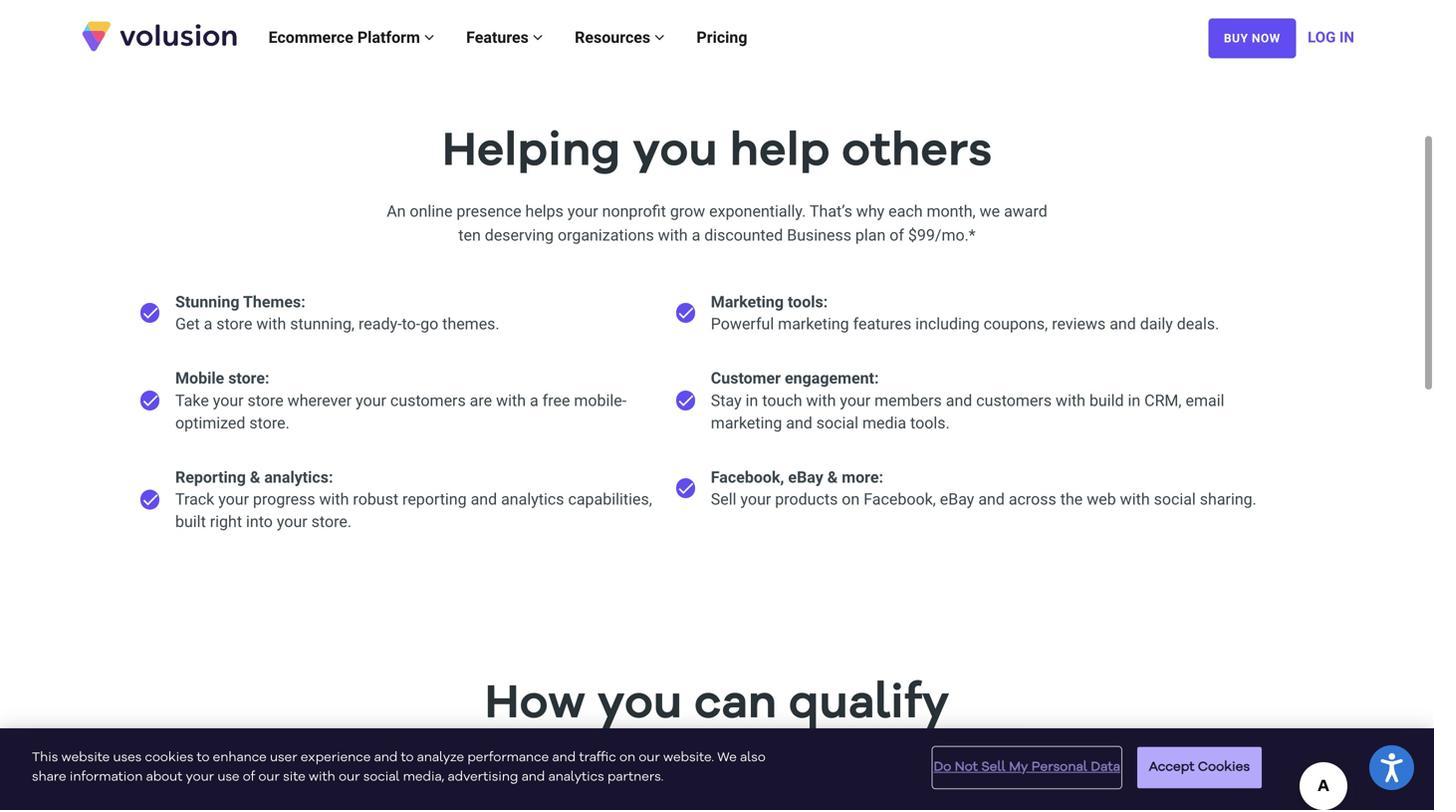 Task type: vqa. For each thing, say whether or not it's contained in the screenshot.
Start For Free
no



Task type: locate. For each thing, give the bounding box(es) containing it.
and down performance
[[522, 771, 545, 784]]

0 horizontal spatial &
[[250, 468, 260, 487]]

2 horizontal spatial social
[[1155, 490, 1197, 509]]

1 horizontal spatial customers
[[977, 391, 1052, 410]]

1 customers from the left
[[391, 391, 466, 410]]

0 vertical spatial sell
[[711, 490, 737, 509]]

with inside facebook, ebay & more: sell your products on facebook, ebay and across the web with social sharing.
[[1121, 490, 1151, 509]]

web
[[1087, 490, 1117, 509]]

award
[[1005, 202, 1048, 221]]

and left daily
[[1110, 315, 1137, 334]]

sell left products
[[711, 490, 737, 509]]

sell left my
[[982, 761, 1006, 774]]

store
[[216, 315, 253, 334], [248, 391, 284, 410]]

analytics:
[[264, 468, 333, 487]]

0 horizontal spatial on
[[620, 751, 636, 764]]

1 horizontal spatial &
[[828, 468, 838, 487]]

personal
[[1032, 761, 1088, 774]]

of down each
[[890, 225, 905, 244]]

media
[[863, 413, 907, 432]]

of
[[890, 225, 905, 244], [243, 771, 255, 784]]

1 vertical spatial marketing
[[711, 413, 783, 432]]

each
[[889, 202, 923, 221]]

cookies
[[145, 751, 194, 764]]

partners.
[[608, 771, 664, 784]]

coupons,
[[984, 315, 1049, 334]]

0 horizontal spatial in
[[746, 391, 759, 410]]

with down grow
[[658, 225, 688, 244]]

website
[[61, 751, 110, 764]]

1 angle down image from the left
[[424, 29, 435, 45]]

you up traffic
[[598, 681, 683, 729]]

store down stunning
[[216, 315, 253, 334]]

social left the media,
[[363, 771, 400, 784]]

tools:
[[788, 292, 828, 311]]

ebay up products
[[789, 468, 824, 487]]

2 vertical spatial a
[[530, 391, 539, 410]]

presence
[[457, 202, 522, 221]]

help
[[730, 127, 831, 175]]

1 horizontal spatial a
[[530, 391, 539, 410]]

angle down image
[[655, 29, 665, 45]]

track
[[175, 490, 214, 509]]

$99/mo.*
[[909, 225, 976, 244]]

reporting
[[403, 490, 467, 509]]

and left traffic
[[553, 751, 576, 764]]

nonprofit
[[603, 202, 667, 221]]

1 horizontal spatial to
[[401, 751, 414, 764]]

facebook,
[[711, 468, 785, 487], [864, 490, 937, 509]]

1 horizontal spatial angle down image
[[533, 29, 543, 45]]

your up organizations
[[568, 202, 599, 221]]

1 horizontal spatial ebay
[[940, 490, 975, 509]]

2 vertical spatial social
[[363, 771, 400, 784]]

into
[[246, 512, 273, 531]]

how
[[485, 681, 586, 729]]

can
[[695, 681, 778, 729]]

with
[[658, 225, 688, 244], [256, 315, 286, 334], [496, 391, 526, 410], [807, 391, 836, 410], [1056, 391, 1086, 410], [319, 490, 349, 509], [1121, 490, 1151, 509], [309, 771, 336, 784]]

your left products
[[741, 490, 772, 509]]

wherever
[[288, 391, 352, 410]]

your
[[568, 202, 599, 221], [213, 391, 244, 410], [356, 391, 387, 410], [840, 391, 871, 410], [218, 490, 249, 509], [741, 490, 772, 509], [277, 512, 308, 531], [186, 771, 214, 784]]

and down "touch"
[[786, 413, 813, 432]]

2 angle down image from the left
[[533, 29, 543, 45]]

share
[[32, 771, 66, 784]]

in down customer
[[746, 391, 759, 410]]

with down themes:
[[256, 315, 286, 334]]

stunning themes: get a store with stunning, ready-to-go themes.
[[175, 292, 500, 334]]

others
[[842, 127, 993, 175]]

in right build
[[1129, 391, 1141, 410]]

1 horizontal spatial on
[[842, 490, 860, 509]]

store inside stunning themes: get a store with stunning, ready-to-go themes.
[[216, 315, 253, 334]]

volusion logo image
[[80, 19, 239, 53]]

an
[[387, 202, 406, 221]]

our up partners.
[[639, 751, 660, 764]]

0 vertical spatial social
[[817, 413, 859, 432]]

stunning,
[[290, 315, 355, 334]]

mobile
[[175, 369, 224, 388]]

1 vertical spatial of
[[243, 771, 255, 784]]

deserving
[[485, 225, 554, 244]]

1 & from the left
[[250, 468, 260, 487]]

customer engagement: stay in touch with your members and customers with build in crm, email marketing and social media tools.
[[711, 369, 1225, 432]]

0 horizontal spatial a
[[204, 315, 213, 334]]

2 horizontal spatial our
[[639, 751, 660, 764]]

about
[[146, 771, 183, 784]]

2 & from the left
[[828, 468, 838, 487]]

angle down image left resources
[[533, 29, 543, 45]]

analytics left capabilities,
[[501, 490, 565, 509]]

social left sharing.
[[1155, 490, 1197, 509]]

your up optimized
[[213, 391, 244, 410]]

0 vertical spatial on
[[842, 490, 860, 509]]

helping
[[442, 127, 621, 175]]

customers left 'are'
[[391, 391, 466, 410]]

store for store:
[[248, 391, 284, 410]]

done right capabilities,
[[676, 479, 696, 498]]

store inside mobile store: take your store wherever your customers are with a free mobile- optimized store.
[[248, 391, 284, 410]]

to right cookies
[[197, 751, 210, 764]]

1 horizontal spatial social
[[817, 413, 859, 432]]

customers
[[391, 391, 466, 410], [977, 391, 1052, 410]]

angle down image right platform
[[424, 29, 435, 45]]

your inside customer engagement: stay in touch with your members and customers with build in crm, email marketing and social media tools.
[[840, 391, 871, 410]]

and right the reporting
[[471, 490, 497, 509]]

you for helping
[[633, 127, 718, 175]]

on inside this website uses cookies to enhance user experience and to analyze performance and traffic on our website. we also share information about your use of our site with our social media, advertising and analytics partners.
[[620, 751, 636, 764]]

your down engagement:
[[840, 391, 871, 410]]

0 vertical spatial store
[[216, 315, 253, 334]]

do not sell my personal data button
[[934, 748, 1121, 788]]

store down store:
[[248, 391, 284, 410]]

sharing.
[[1201, 490, 1257, 509]]

store. inside reporting & analytics: track your progress with robust reporting and analytics capabilities, built right into your store.
[[312, 512, 352, 531]]

1 vertical spatial analytics
[[549, 771, 605, 784]]

our down user
[[259, 771, 280, 784]]

you
[[633, 127, 718, 175], [598, 681, 683, 729]]

and left across
[[979, 490, 1005, 509]]

1 horizontal spatial sell
[[982, 761, 1006, 774]]

data
[[1092, 761, 1121, 774]]

a inside mobile store: take your store wherever your customers are with a free mobile- optimized store.
[[530, 391, 539, 410]]

a down grow
[[692, 225, 701, 244]]

0 vertical spatial of
[[890, 225, 905, 244]]

0 horizontal spatial angle down image
[[424, 29, 435, 45]]

with left build
[[1056, 391, 1086, 410]]

done for sell your products on facebook, ebay and across the web with social sharing.
[[676, 479, 696, 498]]

0 vertical spatial store.
[[250, 413, 290, 432]]

facebook, down more:
[[864, 490, 937, 509]]

1 vertical spatial social
[[1155, 490, 1197, 509]]

a
[[692, 225, 701, 244], [204, 315, 213, 334], [530, 391, 539, 410]]

done left get
[[141, 303, 160, 323]]

social inside facebook, ebay & more: sell your products on facebook, ebay and across the web with social sharing.
[[1155, 490, 1197, 509]]

get
[[175, 315, 200, 334]]

0 horizontal spatial of
[[243, 771, 255, 784]]

2 customers from the left
[[977, 391, 1052, 410]]

with right web on the bottom right of page
[[1121, 490, 1151, 509]]

store. inside mobile store: take your store wherever your customers are with a free mobile- optimized store.
[[250, 413, 290, 432]]

done for track your progress with robust reporting and analytics capabilities, built right into your store.
[[141, 490, 160, 510]]

social down engagement:
[[817, 413, 859, 432]]

angle down image for features
[[533, 29, 543, 45]]

1 vertical spatial a
[[204, 315, 213, 334]]

& up progress
[[250, 468, 260, 487]]

customers down coupons,
[[977, 391, 1052, 410]]

on inside facebook, ebay & more: sell your products on facebook, ebay and across the web with social sharing.
[[842, 490, 860, 509]]

1 horizontal spatial of
[[890, 225, 905, 244]]

0 horizontal spatial customers
[[391, 391, 466, 410]]

you for how
[[598, 681, 683, 729]]

my
[[1010, 761, 1029, 774]]

also
[[740, 751, 766, 764]]

our down experience in the bottom left of the page
[[339, 771, 360, 784]]

0 vertical spatial marketing
[[778, 315, 850, 334]]

this website uses cookies to enhance user experience and to analyze performance and traffic on our website. we also share information about your use of our site with our social media, advertising and analytics partners.
[[32, 751, 766, 784]]

0 vertical spatial analytics
[[501, 490, 565, 509]]

a left free
[[530, 391, 539, 410]]

with right 'are'
[[496, 391, 526, 410]]

0 vertical spatial a
[[692, 225, 701, 244]]

2 horizontal spatial a
[[692, 225, 701, 244]]

with inside stunning themes: get a store with stunning, ready-to-go themes.
[[256, 315, 286, 334]]

marketing tools: powerful marketing features including coupons, reviews and daily deals.
[[711, 292, 1220, 334]]

1 vertical spatial on
[[620, 751, 636, 764]]

analytics inside this website uses cookies to enhance user experience and to analyze performance and traffic on our website. we also share information about your use of our site with our social media, advertising and analytics partners.
[[549, 771, 605, 784]]

ecommerce
[[269, 28, 354, 47]]

store. down progress
[[312, 512, 352, 531]]

social inside this website uses cookies to enhance user experience and to analyze performance and traffic on our website. we also share information about your use of our site with our social media, advertising and analytics partners.
[[363, 771, 400, 784]]

0 horizontal spatial sell
[[711, 490, 737, 509]]

store.
[[250, 413, 290, 432], [312, 512, 352, 531]]

cookies
[[1199, 761, 1251, 774]]

& left more:
[[828, 468, 838, 487]]

done left track
[[141, 490, 160, 510]]

1 vertical spatial sell
[[982, 761, 1006, 774]]

0 vertical spatial ebay
[[789, 468, 824, 487]]

1 horizontal spatial facebook,
[[864, 490, 937, 509]]

0 horizontal spatial ebay
[[789, 468, 824, 487]]

do
[[934, 761, 952, 774]]

ecommerce platform
[[269, 28, 424, 47]]

how you can qualify
[[485, 681, 950, 729]]

done left the "take"
[[141, 391, 160, 411]]

done left "stay"
[[676, 391, 696, 411]]

facebook, up products
[[711, 468, 785, 487]]

0 horizontal spatial store.
[[250, 413, 290, 432]]

1 vertical spatial you
[[598, 681, 683, 729]]

1 vertical spatial facebook,
[[864, 490, 937, 509]]

to up the media,
[[401, 751, 414, 764]]

store. down store:
[[250, 413, 290, 432]]

with down experience in the bottom left of the page
[[309, 771, 336, 784]]

with left robust on the left bottom of the page
[[319, 490, 349, 509]]

0 vertical spatial you
[[633, 127, 718, 175]]

helps
[[526, 202, 564, 221]]

crm,
[[1145, 391, 1182, 410]]

of right use
[[243, 771, 255, 784]]

marketing inside marketing tools: powerful marketing features including coupons, reviews and daily deals.
[[778, 315, 850, 334]]

marketing down tools:
[[778, 315, 850, 334]]

1 vertical spatial store
[[248, 391, 284, 410]]

analytics
[[501, 490, 565, 509], [549, 771, 605, 784]]

that's
[[810, 202, 853, 221]]

1 horizontal spatial our
[[339, 771, 360, 784]]

angle down image inside "features" link
[[533, 29, 543, 45]]

0 horizontal spatial facebook,
[[711, 468, 785, 487]]

features
[[854, 315, 912, 334]]

with down engagement:
[[807, 391, 836, 410]]

on up partners.
[[620, 751, 636, 764]]

your left use
[[186, 771, 214, 784]]

ebay
[[789, 468, 824, 487], [940, 490, 975, 509]]

a right get
[[204, 315, 213, 334]]

done for get a store with stunning, ready-to-go themes.
[[141, 303, 160, 323]]

mobile store: take your store wherever your customers are with a free mobile- optimized store.
[[175, 369, 627, 432]]

email
[[1186, 391, 1225, 410]]

analytics down traffic
[[549, 771, 605, 784]]

0 horizontal spatial our
[[259, 771, 280, 784]]

1 vertical spatial store.
[[312, 512, 352, 531]]

tools.
[[911, 413, 950, 432]]

across
[[1009, 490, 1057, 509]]

0 horizontal spatial social
[[363, 771, 400, 784]]

including
[[916, 315, 980, 334]]

angle down image inside ecommerce platform link
[[424, 29, 435, 45]]

ebay left across
[[940, 490, 975, 509]]

on down more:
[[842, 490, 860, 509]]

you up grow
[[633, 127, 718, 175]]

1 in from the left
[[746, 391, 759, 410]]

done left 'powerful'
[[676, 303, 696, 323]]

angle down image
[[424, 29, 435, 45], [533, 29, 543, 45]]

social inside customer engagement: stay in touch with your members and customers with build in crm, email marketing and social media tools.
[[817, 413, 859, 432]]

1 horizontal spatial in
[[1129, 391, 1141, 410]]

0 horizontal spatial to
[[197, 751, 210, 764]]

optimized
[[175, 413, 246, 432]]

and
[[1110, 315, 1137, 334], [946, 391, 973, 410], [786, 413, 813, 432], [471, 490, 497, 509], [979, 490, 1005, 509], [374, 751, 398, 764], [553, 751, 576, 764], [522, 771, 545, 784]]

your inside facebook, ebay & more: sell your products on facebook, ebay and across the web with social sharing.
[[741, 490, 772, 509]]

marketing inside customer engagement: stay in touch with your members and customers with build in crm, email marketing and social media tools.
[[711, 413, 783, 432]]

platform
[[358, 28, 420, 47]]

1 horizontal spatial store.
[[312, 512, 352, 531]]

marketing down "stay"
[[711, 413, 783, 432]]

done for take your store wherever your customers are with a free mobile- optimized store.
[[141, 391, 160, 411]]



Task type: describe. For each thing, give the bounding box(es) containing it.
a inside an online presence helps your nonprofit grow exponentially. that's why each month, we award ten deserving organizations with a discounted business plan of $99/mo.*
[[692, 225, 701, 244]]

2 in from the left
[[1129, 391, 1141, 410]]

mobile-
[[574, 391, 627, 410]]

exponentially.
[[710, 202, 806, 221]]

are
[[470, 391, 492, 410]]

build
[[1090, 391, 1125, 410]]

reviews
[[1053, 315, 1106, 334]]

business
[[787, 225, 852, 244]]

pricing link
[[681, 7, 764, 67]]

organizations
[[558, 225, 654, 244]]

and inside marketing tools: powerful marketing features including coupons, reviews and daily deals.
[[1110, 315, 1137, 334]]

analytics inside reporting & analytics: track your progress with robust reporting and analytics capabilities, built right into your store.
[[501, 490, 565, 509]]

month,
[[927, 202, 976, 221]]

accept cookies button
[[1138, 747, 1263, 789]]

a inside stunning themes: get a store with stunning, ready-to-go themes.
[[204, 315, 213, 334]]

buy now link
[[1209, 18, 1297, 58]]

features
[[467, 28, 533, 47]]

resources link
[[559, 7, 681, 67]]

touch
[[763, 391, 803, 410]]

your down progress
[[277, 512, 308, 531]]

capabilities,
[[568, 490, 653, 509]]

& inside reporting & analytics: track your progress with robust reporting and analytics capabilities, built right into your store.
[[250, 468, 260, 487]]

log
[[1308, 28, 1337, 46]]

products
[[776, 490, 838, 509]]

features link
[[451, 7, 559, 67]]

engagement:
[[785, 369, 879, 388]]

deals.
[[1178, 315, 1220, 334]]

and inside reporting & analytics: track your progress with robust reporting and analytics capabilities, built right into your store.
[[471, 490, 497, 509]]

reporting
[[175, 468, 246, 487]]

this
[[32, 751, 58, 764]]

discounted
[[705, 225, 784, 244]]

not
[[955, 761, 979, 774]]

take
[[175, 391, 209, 410]]

performance
[[468, 751, 549, 764]]

and inside facebook, ebay & more: sell your products on facebook, ebay and across the web with social sharing.
[[979, 490, 1005, 509]]

store:
[[228, 369, 270, 388]]

buy
[[1225, 31, 1249, 45]]

1 vertical spatial ebay
[[940, 490, 975, 509]]

2 to from the left
[[401, 751, 414, 764]]

your up right
[[218, 490, 249, 509]]

and up tools.
[[946, 391, 973, 410]]

do not sell my personal data
[[934, 761, 1121, 774]]

pricing
[[697, 28, 748, 47]]

right
[[210, 512, 242, 531]]

reporting & analytics: track your progress with robust reporting and analytics capabilities, built right into your store.
[[175, 468, 653, 531]]

your inside an online presence helps your nonprofit grow exponentially. that's why each month, we award ten deserving organizations with a discounted business plan of $99/mo.*
[[568, 202, 599, 221]]

customers inside mobile store: take your store wherever your customers are with a free mobile- optimized store.
[[391, 391, 466, 410]]

done for stay in touch with your members and customers with build in crm, email marketing and social media tools.
[[676, 391, 696, 411]]

buy now
[[1225, 31, 1281, 45]]

open accessibe: accessibility options, statement and help image
[[1382, 753, 1404, 782]]

your inside this website uses cookies to enhance user experience and to analyze performance and traffic on our website. we also share information about your use of our site with our social media, advertising and analytics partners.
[[186, 771, 214, 784]]

qualify
[[789, 681, 950, 729]]

0 vertical spatial facebook,
[[711, 468, 785, 487]]

sell inside facebook, ebay & more: sell your products on facebook, ebay and across the web with social sharing.
[[711, 490, 737, 509]]

in
[[1340, 28, 1355, 46]]

members
[[875, 391, 942, 410]]

now
[[1253, 31, 1281, 45]]

customers inside customer engagement: stay in touch with your members and customers with build in crm, email marketing and social media tools.
[[977, 391, 1052, 410]]

and right experience in the bottom left of the page
[[374, 751, 398, 764]]

website.
[[664, 751, 715, 764]]

online
[[410, 202, 453, 221]]

of inside an online presence helps your nonprofit grow exponentially. that's why each month, we award ten deserving organizations with a discounted business plan of $99/mo.*
[[890, 225, 905, 244]]

1 to from the left
[[197, 751, 210, 764]]

ecommerce platform link
[[253, 7, 451, 67]]

media,
[[403, 771, 445, 784]]

plan
[[856, 225, 886, 244]]

& inside facebook, ebay & more: sell your products on facebook, ebay and across the web with social sharing.
[[828, 468, 838, 487]]

the
[[1061, 490, 1083, 509]]

resources
[[575, 28, 655, 47]]

why
[[857, 202, 885, 221]]

we
[[980, 202, 1001, 221]]

privacy alert dialog
[[0, 728, 1435, 810]]

with inside reporting & analytics: track your progress with robust reporting and analytics capabilities, built right into your store.
[[319, 490, 349, 509]]

grow
[[670, 202, 706, 221]]

stunning
[[175, 292, 240, 311]]

themes:
[[243, 292, 306, 311]]

log in
[[1308, 28, 1355, 46]]

angle down image for ecommerce platform
[[424, 29, 435, 45]]

with inside mobile store: take your store wherever your customers are with a free mobile- optimized store.
[[496, 391, 526, 410]]

sell inside button
[[982, 761, 1006, 774]]

enhance
[[213, 751, 267, 764]]

powerful
[[711, 315, 774, 334]]

free
[[543, 391, 570, 410]]

with inside an online presence helps your nonprofit grow exponentially. that's why each month, we award ten deserving organizations with a discounted business plan of $99/mo.*
[[658, 225, 688, 244]]

ten
[[459, 225, 481, 244]]

traffic
[[579, 751, 617, 764]]

done for powerful marketing features including coupons, reviews and daily deals.
[[676, 303, 696, 323]]

stay
[[711, 391, 742, 410]]

user
[[270, 751, 298, 764]]

themes.
[[443, 315, 500, 334]]

built
[[175, 512, 206, 531]]

go
[[421, 315, 439, 334]]

to-
[[402, 315, 421, 334]]

of inside this website uses cookies to enhance user experience and to analyze performance and traffic on our website. we also share information about your use of our site with our social media, advertising and analytics partners.
[[243, 771, 255, 784]]

analyze
[[417, 751, 464, 764]]

facebook, ebay & more: sell your products on facebook, ebay and across the web with social sharing.
[[711, 468, 1257, 509]]

store for themes:
[[216, 315, 253, 334]]

experience
[[301, 751, 371, 764]]

your right wherever
[[356, 391, 387, 410]]

with inside this website uses cookies to enhance user experience and to analyze performance and traffic on our website. we also share information about your use of our site with our social media, advertising and analytics partners.
[[309, 771, 336, 784]]

progress
[[253, 490, 315, 509]]

robust
[[353, 490, 399, 509]]

log in link
[[1308, 7, 1355, 67]]



